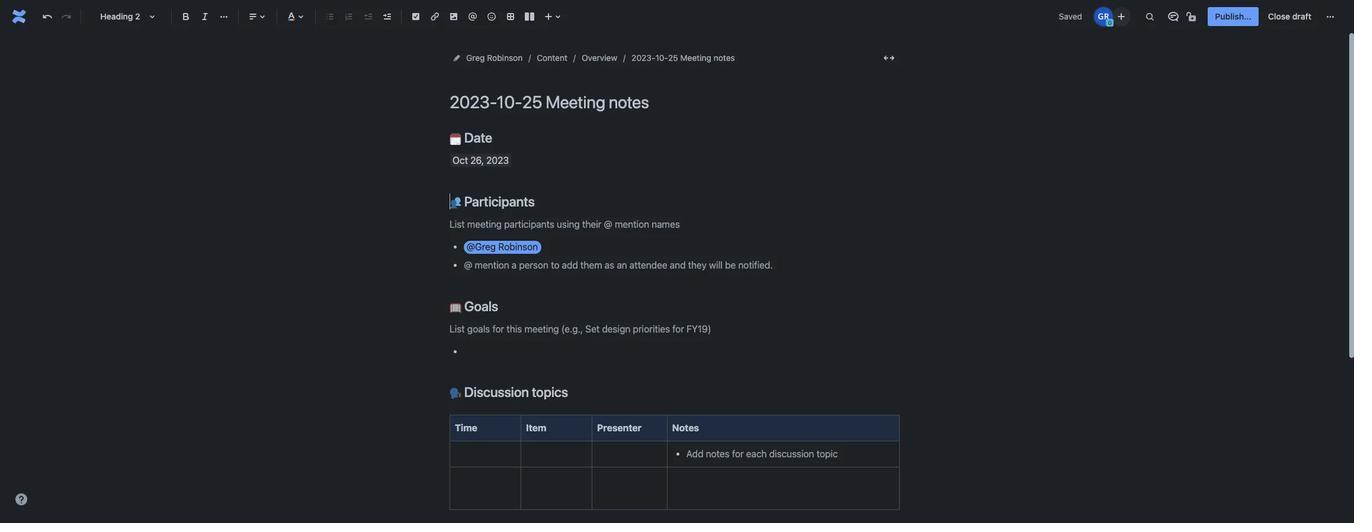 Task type: describe. For each thing, give the bounding box(es) containing it.
action item image
[[409, 9, 423, 24]]

participants
[[461, 194, 535, 210]]

heading 2
[[100, 11, 140, 21]]

notes
[[672, 423, 699, 433]]

close
[[1268, 11, 1290, 21]]

add image, video, or file image
[[447, 9, 461, 24]]

bullet list ⌘⇧8 image
[[323, 9, 337, 24]]

time
[[455, 423, 477, 433]]

overview
[[582, 53, 617, 63]]

2023-
[[632, 53, 655, 63]]

2023-10-25 meeting notes link
[[632, 51, 735, 65]]

no restrictions image
[[1185, 9, 1200, 24]]

emoji image
[[485, 9, 499, 24]]

meeting
[[680, 53, 711, 63]]

move this page image
[[452, 53, 461, 63]]

content link
[[537, 51, 567, 65]]

26,
[[470, 155, 484, 166]]

table image
[[503, 9, 518, 24]]

redo ⌘⇧z image
[[59, 9, 73, 24]]

undo ⌘z image
[[40, 9, 54, 24]]

10-
[[655, 53, 668, 63]]

close draft
[[1268, 11, 1311, 21]]

topics
[[532, 385, 568, 401]]

notes
[[714, 53, 735, 63]]

2023
[[486, 155, 509, 166]]

greg robinson image
[[1094, 7, 1113, 26]]

help image
[[14, 493, 28, 507]]

2023-10-25 meeting notes
[[632, 53, 735, 63]]

make page full-width image
[[882, 51, 896, 65]]

publish...
[[1215, 11, 1252, 21]]

bold ⌘b image
[[179, 9, 193, 24]]

:busts_in_silhouette: image
[[450, 197, 461, 209]]

invite to edit image
[[1114, 9, 1129, 23]]

more formatting image
[[217, 9, 231, 24]]

25
[[668, 53, 678, 63]]

heading 2 button
[[86, 4, 166, 30]]

indent tab image
[[380, 9, 394, 24]]

@greg
[[467, 242, 496, 252]]

:goal: image
[[450, 302, 461, 314]]

content
[[537, 53, 567, 63]]



Task type: vqa. For each thing, say whether or not it's contained in the screenshot.
LIST ITEM in "list"
no



Task type: locate. For each thing, give the bounding box(es) containing it.
italic ⌘i image
[[198, 9, 212, 24]]

:busts_in_silhouette: image
[[450, 197, 461, 209]]

date
[[461, 130, 492, 146]]

:goal: image
[[450, 302, 461, 314]]

close draft button
[[1261, 7, 1319, 26]]

@greg robinson
[[467, 242, 538, 252]]

mention image
[[466, 9, 480, 24]]

2
[[135, 11, 140, 21]]

saved
[[1059, 11, 1082, 21]]

robinson
[[487, 53, 523, 63], [498, 242, 538, 252]]

robinson inside main content area, start typing to enter text. text field
[[498, 242, 538, 252]]

robinson right greg
[[487, 53, 523, 63]]

:calendar_spiral: image
[[450, 133, 461, 145]]

0 vertical spatial robinson
[[487, 53, 523, 63]]

robinson for greg robinson
[[487, 53, 523, 63]]

link image
[[428, 9, 442, 24]]

draft
[[1292, 11, 1311, 21]]

find and replace image
[[1143, 9, 1157, 24]]

comment icon image
[[1167, 9, 1181, 24]]

layouts image
[[522, 9, 537, 24]]

oct
[[453, 155, 468, 166]]

item
[[526, 423, 546, 433]]

discussion topics
[[461, 385, 568, 401]]

:calendar_spiral: image
[[450, 133, 461, 145]]

1 vertical spatial robinson
[[498, 242, 538, 252]]

:speaking_head: image
[[450, 388, 461, 400], [450, 388, 461, 400]]

outdent ⇧tab image
[[361, 9, 375, 24]]

overview link
[[582, 51, 617, 65]]

heading
[[100, 11, 133, 21]]

greg robinson
[[466, 53, 523, 63]]

Give this page a title text field
[[450, 92, 900, 112]]

Main content area, start typing to enter text. text field
[[442, 130, 907, 524]]

goals
[[461, 298, 498, 314]]

confluence image
[[9, 7, 28, 26], [9, 7, 28, 26]]

oct 26, 2023
[[453, 155, 509, 166]]

presenter
[[597, 423, 642, 433]]

numbered list ⌘⇧7 image
[[342, 9, 356, 24]]

robinson for @greg robinson
[[498, 242, 538, 252]]

greg robinson link
[[466, 51, 523, 65]]

discussion
[[464, 385, 529, 401]]

robinson right @greg
[[498, 242, 538, 252]]

publish... button
[[1208, 7, 1259, 26]]

greg
[[466, 53, 485, 63]]

align left image
[[246, 9, 260, 24]]

more image
[[1323, 9, 1337, 24]]



